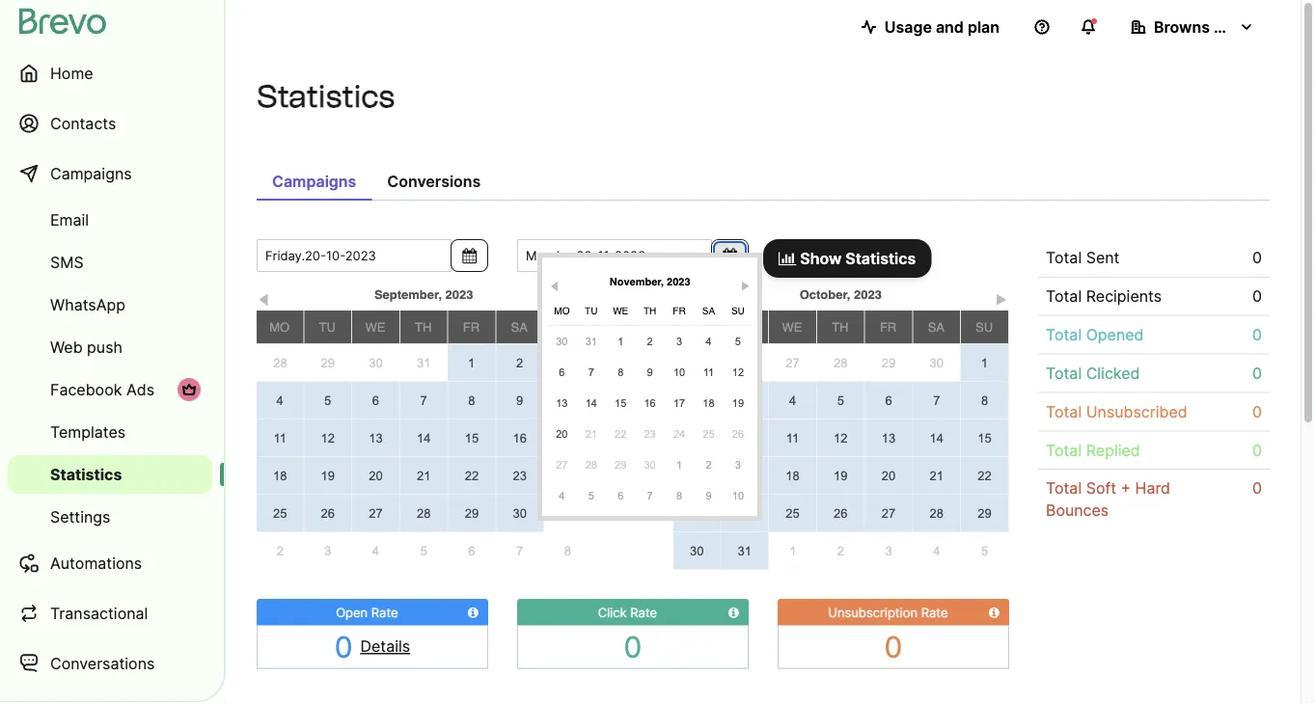 Task type: vqa. For each thing, say whether or not it's contained in the screenshot.


Task type: locate. For each thing, give the bounding box(es) containing it.
2 vertical spatial 24
[[738, 506, 752, 521]]

19 for the left 19 link
[[321, 469, 335, 483]]

0 horizontal spatial ◀ link
[[257, 289, 271, 307]]

bar chart image
[[779, 251, 796, 266]]

tu for 26
[[736, 320, 753, 334]]

automations
[[50, 554, 142, 573]]

23 for the rightmost the 23 link
[[690, 506, 704, 521]]

◀ link for 30
[[547, 276, 562, 293]]

13 for the rightmost 13 link
[[882, 431, 896, 445]]

info circle image
[[468, 607, 479, 619], [729, 607, 739, 619], [989, 607, 1000, 619]]

2023 right the november,
[[667, 276, 691, 288]]

1 horizontal spatial 17 link
[[669, 390, 690, 417]]

rate for open rate
[[371, 605, 398, 620]]

10 link
[[669, 359, 690, 386], [544, 382, 592, 419], [721, 420, 768, 457], [727, 483, 749, 510]]

19
[[732, 397, 744, 409], [321, 469, 335, 483], [834, 469, 848, 483]]

1 vertical spatial 31
[[417, 356, 431, 370]]

7
[[588, 366, 594, 378], [420, 393, 427, 408], [933, 393, 940, 408], [647, 490, 653, 502], [516, 544, 523, 558]]

browns enterprise
[[1154, 17, 1291, 36]]

1 horizontal spatial 13
[[556, 397, 568, 409]]

0 for total unsubscribed
[[1253, 402, 1262, 421]]

total for total recipients
[[1046, 287, 1082, 306]]

we down september,
[[365, 320, 386, 334]]

fr down september, 2023
[[463, 320, 480, 334]]

2 horizontal spatial 15 link
[[961, 420, 1009, 457]]

▶
[[741, 282, 750, 293], [996, 293, 1007, 307]]

0 vertical spatial 24
[[674, 428, 685, 440]]

1 vertical spatial 9
[[516, 393, 523, 408]]

0 horizontal spatial 17
[[561, 431, 575, 445]]

th for 31
[[415, 320, 432, 334]]

0 for total recipients
[[1253, 287, 1262, 306]]

10
[[674, 366, 685, 378], [561, 393, 575, 408], [738, 431, 752, 445], [732, 490, 744, 502]]

su
[[732, 306, 745, 317], [559, 320, 576, 334], [976, 320, 993, 334]]

1 horizontal spatial statistics
[[257, 78, 395, 115]]

2 horizontal spatial 22
[[978, 469, 992, 483]]

0 horizontal spatial 17 link
[[544, 420, 592, 457]]

total soft + hard bounces
[[1046, 479, 1171, 520]]

november,
[[610, 276, 664, 288]]

2 horizontal spatial 21
[[930, 469, 944, 483]]

su for 1
[[976, 320, 993, 334]]

total for total soft + hard bounces
[[1046, 479, 1082, 498]]

1 horizontal spatial 20
[[556, 428, 568, 440]]

2023 right september,
[[446, 287, 473, 302]]

5 total from the top
[[1046, 402, 1082, 421]]

campaigns up from text field
[[272, 172, 356, 191]]

total left clicked
[[1046, 364, 1082, 383]]

21 link
[[581, 421, 602, 448], [400, 457, 447, 494], [913, 457, 961, 494]]

1 total from the top
[[1046, 249, 1082, 267]]

0 horizontal spatial 14
[[417, 431, 431, 445]]

0 horizontal spatial tu
[[319, 320, 336, 334]]

th down "october, 2023" link
[[832, 320, 849, 334]]

2 horizontal spatial 12 link
[[817, 420, 864, 457]]

sms
[[50, 253, 84, 272]]

2 horizontal spatial rate
[[921, 605, 948, 620]]

0 horizontal spatial 18
[[273, 469, 287, 483]]

1 horizontal spatial ◀
[[550, 282, 559, 293]]

22 for the right the 22 link
[[978, 469, 992, 483]]

november, 2023 ▶
[[610, 276, 750, 293]]

26 link
[[721, 345, 769, 381], [727, 421, 749, 448], [304, 495, 351, 532], [817, 495, 864, 532]]

15 link
[[610, 390, 632, 417], [448, 420, 495, 457], [961, 420, 1009, 457]]

calendar image
[[462, 248, 477, 263], [723, 248, 737, 263]]

9 link
[[639, 359, 661, 386], [496, 382, 543, 419], [698, 483, 720, 510]]

▶ link for november, 2023 ▶
[[738, 276, 753, 293]]

total down total clicked
[[1046, 402, 1082, 421]]

0 horizontal spatial rate
[[371, 605, 398, 620]]

1 info circle image from the left
[[468, 607, 479, 619]]

2023
[[667, 276, 691, 288], [446, 287, 473, 302], [854, 287, 882, 302]]

recipients
[[1086, 287, 1162, 306]]

mo
[[554, 306, 570, 317], [269, 320, 290, 334], [687, 320, 707, 334]]

13 link
[[551, 390, 573, 417], [352, 420, 399, 457], [865, 420, 912, 457]]

2 total from the top
[[1046, 287, 1082, 306]]

2 vertical spatial 24 link
[[721, 495, 768, 532]]

statistics
[[257, 78, 395, 115], [846, 249, 916, 268], [50, 465, 122, 484]]

25
[[690, 356, 704, 370], [703, 428, 715, 440], [273, 506, 287, 521], [786, 506, 800, 521]]

◀ for 30
[[550, 282, 559, 293]]

su down november, 2023 ▶
[[732, 306, 745, 317]]

17 for the bottommost 17 link
[[738, 469, 752, 483]]

◀ for 28
[[258, 293, 270, 307]]

2 vertical spatial 23
[[690, 506, 704, 521]]

3 info circle image from the left
[[989, 607, 1000, 619]]

sa for 4
[[702, 306, 715, 317]]

23 link
[[639, 421, 661, 448], [496, 457, 543, 494], [674, 495, 720, 532]]

su down to text box
[[559, 320, 576, 334]]

0 horizontal spatial ▶
[[741, 282, 750, 293]]

th for 2
[[644, 306, 657, 317]]

4
[[706, 335, 712, 347], [277, 393, 284, 408], [789, 393, 796, 408], [559, 490, 565, 502], [372, 544, 379, 558], [933, 544, 940, 559]]

su down 'october, 2023 ▶'
[[976, 320, 993, 334]]

2 horizontal spatial mo
[[687, 320, 707, 334]]

fr
[[673, 306, 686, 317], [463, 320, 480, 334], [880, 320, 897, 334]]

▶ link
[[738, 276, 753, 293], [995, 289, 1009, 307]]

rate for click rate
[[630, 605, 657, 620]]

browns
[[1154, 17, 1210, 36]]

0 vertical spatial 17
[[674, 397, 685, 409]]

tu down to text box
[[585, 306, 598, 317]]

we
[[613, 306, 629, 317], [365, 320, 386, 334], [782, 320, 803, 334]]

1 horizontal spatial 31
[[585, 335, 597, 347]]

2 horizontal spatial 13
[[882, 431, 896, 445]]

1 horizontal spatial 24
[[674, 428, 685, 440]]

20 for '20' link to the right
[[882, 469, 896, 483]]

30
[[556, 335, 568, 347], [369, 356, 383, 370], [930, 356, 944, 370], [644, 459, 656, 471], [513, 506, 527, 521], [690, 544, 704, 558]]

1 horizontal spatial 22 link
[[610, 421, 632, 448]]

0 horizontal spatial ▶ link
[[738, 276, 753, 293]]

17 for top 17 link
[[674, 397, 685, 409]]

2023 inside november, 2023 ▶
[[667, 276, 691, 288]]

whatsapp link
[[8, 286, 212, 324]]

0 horizontal spatial 21
[[417, 469, 431, 483]]

facebook
[[50, 380, 122, 399]]

0 horizontal spatial su
[[559, 320, 576, 334]]

5
[[735, 335, 741, 347], [324, 393, 331, 408], [837, 393, 844, 408], [588, 490, 594, 502], [420, 544, 427, 558], [982, 544, 989, 559]]

0 vertical spatial statistics
[[257, 78, 395, 115]]

0 for total clicked
[[1253, 364, 1262, 383]]

29 link
[[304, 345, 352, 381], [865, 345, 913, 381], [610, 452, 632, 479], [448, 495, 495, 532], [961, 495, 1009, 532]]

3 total from the top
[[1046, 325, 1082, 344]]

campaigns link up from text field
[[257, 162, 372, 201]]

1 vertical spatial statistics
[[846, 249, 916, 268]]

2 vertical spatial 9
[[706, 490, 712, 502]]

1 horizontal spatial 13 link
[[551, 390, 573, 417]]

2 horizontal spatial info circle image
[[989, 607, 1000, 619]]

1 horizontal spatial calendar image
[[723, 248, 737, 263]]

we down october, at the right of page
[[782, 320, 803, 334]]

total for total clicked
[[1046, 364, 1082, 383]]

rate right click at the left of page
[[630, 605, 657, 620]]

clicked
[[1086, 364, 1140, 383]]

0 horizontal spatial statistics
[[50, 465, 122, 484]]

2 horizontal spatial 14
[[930, 431, 944, 445]]

◀
[[550, 282, 559, 293], [258, 293, 270, 307]]

2 horizontal spatial 19
[[834, 469, 848, 483]]

1 horizontal spatial rate
[[630, 605, 657, 620]]

16 link
[[639, 390, 661, 417], [496, 420, 543, 457]]

rate right the unsubscription
[[921, 605, 948, 620]]

whatsapp
[[50, 295, 125, 314]]

2 horizontal spatial 20
[[882, 469, 896, 483]]

email
[[50, 210, 89, 229]]

1 horizontal spatial info circle image
[[729, 607, 739, 619]]

2 vertical spatial 17
[[738, 469, 752, 483]]

28
[[273, 356, 287, 370], [834, 356, 848, 370], [585, 459, 597, 471], [417, 506, 431, 521], [930, 506, 944, 521]]

push
[[87, 338, 123, 357]]

1 horizontal spatial 9
[[647, 366, 653, 378]]

rate right open
[[371, 605, 398, 620]]

31 for the middle '31' link
[[585, 335, 597, 347]]

fr for october, 2023
[[880, 320, 897, 334]]

campaigns up email link at the left of the page
[[50, 164, 132, 183]]

2 horizontal spatial we
[[782, 320, 803, 334]]

14
[[585, 397, 597, 409], [417, 431, 431, 445], [930, 431, 944, 445]]

1 horizontal spatial 23 link
[[639, 421, 661, 448]]

0 for total replied
[[1253, 441, 1262, 460]]

tu down from text field
[[319, 320, 336, 334]]

total inside total soft + hard bounces
[[1046, 479, 1082, 498]]

fr down november, 2023 ▶
[[673, 306, 686, 317]]

0 horizontal spatial sa
[[511, 320, 528, 334]]

2 horizontal spatial 19 link
[[817, 457, 864, 494]]

rate for unsubscription rate
[[921, 605, 948, 620]]

contacts link
[[8, 100, 212, 147]]

2023 inside 'october, 2023 ▶'
[[854, 287, 882, 302]]

we for october, 2023
[[782, 320, 803, 334]]

total left replied
[[1046, 441, 1082, 460]]

0 vertical spatial 24 link
[[669, 421, 690, 448]]

3
[[677, 335, 682, 347], [564, 356, 571, 370], [741, 393, 748, 408], [735, 459, 741, 471], [324, 544, 331, 558], [885, 544, 892, 559]]

7 total from the top
[[1046, 479, 1082, 498]]

1 horizontal spatial 19
[[732, 397, 744, 409]]

22 for the middle the 22 link
[[615, 428, 627, 440]]

31 link
[[581, 328, 602, 355], [400, 345, 448, 381], [721, 533, 768, 569]]

tu for 29
[[319, 320, 336, 334]]

1 horizontal spatial 16
[[644, 397, 656, 409]]

1 horizontal spatial 16 link
[[639, 390, 661, 417]]

th
[[644, 306, 657, 317], [415, 320, 432, 334], [832, 320, 849, 334]]

▶ inside november, 2023 ▶
[[741, 282, 750, 293]]

total left sent
[[1046, 249, 1082, 267]]

th down september, 2023
[[415, 320, 432, 334]]

1 horizontal spatial 21 link
[[581, 421, 602, 448]]

1 horizontal spatial 19 link
[[727, 390, 749, 417]]

1 horizontal spatial su
[[732, 306, 745, 317]]

conversations
[[50, 654, 155, 673]]

su for 5
[[732, 306, 745, 317]]

20 for the middle '20' link
[[556, 428, 568, 440]]

total
[[1046, 249, 1082, 267], [1046, 287, 1082, 306], [1046, 325, 1082, 344], [1046, 364, 1082, 383], [1046, 402, 1082, 421], [1046, 441, 1082, 460], [1046, 479, 1082, 498]]

2023 down the show statistics
[[854, 287, 882, 302]]

contacts
[[50, 114, 116, 133]]

1 link
[[610, 328, 632, 355], [448, 345, 495, 381], [961, 345, 1009, 381], [669, 452, 690, 479], [544, 495, 592, 532], [769, 533, 817, 570]]

0 horizontal spatial th
[[415, 320, 432, 334]]

left___rvooi image
[[181, 382, 197, 398]]

tu down november, 2023 ▶
[[736, 320, 753, 334]]

1 horizontal spatial 12
[[732, 366, 744, 378]]

22 link
[[610, 421, 632, 448], [448, 457, 495, 494], [961, 457, 1009, 494]]

fr for november, 2023
[[673, 306, 686, 317]]

total for total opened
[[1046, 325, 1082, 344]]

12
[[732, 366, 744, 378], [321, 431, 335, 445], [834, 431, 848, 445]]

16
[[644, 397, 656, 409], [513, 431, 527, 445]]

fr down 'october, 2023 ▶'
[[880, 320, 897, 334]]

0 horizontal spatial 31 link
[[400, 345, 448, 381]]

total for total replied
[[1046, 441, 1082, 460]]

27 link
[[769, 345, 817, 381], [551, 452, 573, 479], [352, 495, 399, 532], [865, 495, 912, 532]]

2 horizontal spatial su
[[976, 320, 993, 334]]

4 total from the top
[[1046, 364, 1082, 383]]

web
[[50, 338, 83, 357]]

0 vertical spatial 31
[[585, 335, 597, 347]]

we for november, 2023
[[613, 306, 629, 317]]

facebook ads
[[50, 380, 154, 399]]

campaigns link
[[8, 151, 212, 197], [257, 162, 372, 201]]

▶ inside 'october, 2023 ▶'
[[996, 293, 1007, 307]]

18 link
[[698, 390, 720, 417], [257, 457, 303, 494], [769, 457, 816, 494]]

20 for the leftmost '20' link
[[369, 469, 383, 483]]

su for 3
[[559, 320, 576, 334]]

we down the november,
[[613, 306, 629, 317]]

september, 2023
[[374, 287, 473, 302]]

1 vertical spatial 17 link
[[544, 420, 592, 457]]

tu
[[585, 306, 598, 317], [319, 320, 336, 334], [736, 320, 753, 334]]

2 horizontal spatial th
[[832, 320, 849, 334]]

0 horizontal spatial 31
[[417, 356, 431, 370]]

3 rate from the left
[[921, 605, 948, 620]]

2 horizontal spatial 24
[[738, 506, 752, 521]]

calendar image up september, 2023 link
[[462, 248, 477, 263]]

0 horizontal spatial mo
[[269, 320, 290, 334]]

rate
[[371, 605, 398, 620], [630, 605, 657, 620], [921, 605, 948, 620]]

1 vertical spatial 24
[[561, 469, 575, 483]]

0
[[1253, 249, 1262, 267], [1253, 287, 1262, 306], [1253, 325, 1262, 344], [1253, 364, 1262, 383], [1253, 402, 1262, 421], [1253, 441, 1262, 460], [1253, 479, 1262, 498], [335, 630, 353, 665], [624, 630, 642, 665], [885, 630, 903, 665]]

1 horizontal spatial mo
[[554, 306, 570, 317]]

6 total from the top
[[1046, 441, 1082, 460]]

13 for 13 link to the left
[[369, 431, 383, 445]]

1 horizontal spatial 21
[[585, 428, 597, 440]]

23 for middle the 23 link
[[513, 469, 527, 483]]

23
[[644, 428, 656, 440], [513, 469, 527, 483], [690, 506, 704, 521]]

2 info circle image from the left
[[729, 607, 739, 619]]

campaigns link up email link at the left of the page
[[8, 151, 212, 197]]

1
[[618, 335, 624, 347], [468, 356, 475, 370], [981, 356, 988, 370], [677, 459, 682, 471], [565, 506, 572, 521], [790, 544, 797, 559]]

total down total sent
[[1046, 287, 1082, 306]]

plan
[[968, 17, 1000, 36]]

open
[[336, 605, 368, 620]]

1 horizontal spatial 15 link
[[610, 390, 632, 417]]

th down november, 2023 link at top
[[644, 306, 657, 317]]

2 vertical spatial 23 link
[[674, 495, 720, 532]]

1 horizontal spatial 14
[[585, 397, 597, 409]]

8 link
[[610, 359, 632, 386], [448, 382, 495, 419], [961, 382, 1009, 419], [669, 483, 690, 510], [544, 533, 592, 569]]

templates link
[[8, 413, 212, 452]]

2 rate from the left
[[630, 605, 657, 620]]

sa
[[702, 306, 715, 317], [511, 320, 528, 334], [928, 320, 945, 334]]

0 horizontal spatial 21 link
[[400, 457, 447, 494]]

statistics inside the 'show statistics' button
[[846, 249, 916, 268]]

0 for total sent
[[1253, 249, 1262, 267]]

0 horizontal spatial 23
[[513, 469, 527, 483]]

11
[[703, 366, 714, 378], [274, 431, 287, 445], [786, 431, 799, 445]]

15
[[615, 397, 627, 409], [465, 431, 479, 445], [978, 431, 992, 445]]

1 rate from the left
[[371, 605, 398, 620]]

6 link
[[551, 359, 573, 386], [352, 382, 399, 419], [865, 382, 912, 419], [610, 483, 632, 510], [448, 533, 496, 569]]

total up total clicked
[[1046, 325, 1082, 344]]

1 vertical spatial 16
[[513, 431, 527, 445]]

calendar image left bar chart image
[[723, 248, 737, 263]]

14 link
[[581, 390, 602, 417], [400, 420, 447, 457], [913, 420, 961, 457]]

0 for total opened
[[1253, 325, 1262, 344]]

3 link
[[669, 328, 690, 355], [544, 345, 592, 381], [721, 382, 768, 419], [727, 452, 749, 479], [304, 533, 352, 569], [865, 533, 913, 570]]

1 horizontal spatial ▶ link
[[995, 289, 1009, 307]]

1 vertical spatial 17
[[561, 431, 575, 445]]

total up bounces on the bottom of page
[[1046, 479, 1082, 498]]

2 horizontal spatial 11 link
[[769, 420, 816, 457]]

2 vertical spatial 31
[[738, 544, 752, 558]]



Task type: describe. For each thing, give the bounding box(es) containing it.
1 horizontal spatial 11
[[703, 366, 714, 378]]

unsubscribed
[[1086, 402, 1188, 421]]

usage and plan
[[885, 17, 1000, 36]]

2023 for october,
[[854, 287, 882, 302]]

1 vertical spatial 16 link
[[496, 420, 543, 457]]

To text field
[[517, 239, 712, 272]]

we for september, 2023
[[365, 320, 386, 334]]

2 horizontal spatial 23 link
[[674, 495, 720, 532]]

show statistics
[[796, 249, 916, 268]]

october, 2023 ▶
[[800, 287, 1007, 307]]

2 horizontal spatial 24 link
[[721, 495, 768, 532]]

24 for the rightmost 24 'link'
[[738, 506, 752, 521]]

conversions link
[[372, 162, 496, 201]]

conversions
[[387, 172, 481, 191]]

settings link
[[8, 498, 212, 537]]

sa for 30
[[928, 320, 945, 334]]

usage and plan button
[[846, 8, 1015, 46]]

templates
[[50, 423, 126, 442]]

show statistics button
[[763, 239, 932, 278]]

2 horizontal spatial 31 link
[[721, 533, 768, 569]]

total recipients
[[1046, 287, 1162, 306]]

sms link
[[8, 243, 212, 282]]

▶ for october, 2023 ▶
[[996, 293, 1007, 307]]

info circle image for open rate
[[468, 607, 479, 619]]

1 horizontal spatial 15
[[615, 397, 627, 409]]

details
[[361, 638, 410, 656]]

web push
[[50, 338, 123, 357]]

total for total unsubscribed
[[1046, 402, 1082, 421]]

2 calendar image from the left
[[723, 248, 737, 263]]

1 horizontal spatial 9 link
[[639, 359, 661, 386]]

web push link
[[8, 328, 212, 367]]

31 for left '31' link
[[417, 356, 431, 370]]

2 vertical spatial 17 link
[[721, 457, 768, 494]]

conversations link
[[8, 641, 212, 687]]

From text field
[[257, 239, 452, 272]]

0 horizontal spatial 14 link
[[400, 420, 447, 457]]

november, 2023 link
[[577, 270, 724, 293]]

hard
[[1136, 479, 1171, 498]]

0 vertical spatial 23 link
[[639, 421, 661, 448]]

1 horizontal spatial 11 link
[[698, 359, 720, 386]]

unsubscription rate
[[828, 605, 948, 620]]

1 horizontal spatial 18 link
[[698, 390, 720, 417]]

31 for right '31' link
[[738, 544, 752, 558]]

statistics link
[[8, 456, 212, 494]]

23 for the topmost the 23 link
[[644, 428, 656, 440]]

transactional link
[[8, 591, 212, 637]]

click rate
[[598, 605, 657, 620]]

24 for middle 24 'link'
[[674, 428, 685, 440]]

0 vertical spatial 17 link
[[669, 390, 690, 417]]

statistics inside statistics link
[[50, 465, 122, 484]]

tu for 31
[[585, 306, 598, 317]]

home link
[[8, 50, 212, 97]]

total clicked
[[1046, 364, 1140, 383]]

0 horizontal spatial 24 link
[[544, 457, 592, 494]]

0 details
[[335, 630, 410, 665]]

0 horizontal spatial 19 link
[[304, 457, 351, 494]]

1 horizontal spatial 18
[[703, 397, 715, 409]]

2 horizontal spatial 20 link
[[865, 457, 912, 494]]

email link
[[8, 201, 212, 239]]

opened
[[1086, 325, 1144, 344]]

▶ for november, 2023 ▶
[[741, 282, 750, 293]]

september, 2023 link
[[304, 283, 544, 306]]

total for total sent
[[1046, 249, 1082, 267]]

17 for 17 link to the left
[[561, 431, 575, 445]]

info circle image for unsubscription rate
[[989, 607, 1000, 619]]

total unsubscribed
[[1046, 402, 1188, 421]]

sa for 2
[[511, 320, 528, 334]]

october, 2023 link
[[721, 283, 961, 306]]

2 horizontal spatial 9 link
[[698, 483, 720, 510]]

0 vertical spatial 16 link
[[639, 390, 661, 417]]

2 horizontal spatial 14 link
[[913, 420, 961, 457]]

and
[[936, 17, 964, 36]]

2 horizontal spatial 13 link
[[865, 420, 912, 457]]

2 horizontal spatial 9
[[706, 490, 712, 502]]

unsubscription
[[828, 605, 918, 620]]

0 horizontal spatial 11 link
[[257, 420, 303, 457]]

2 horizontal spatial 12
[[834, 431, 848, 445]]

0 horizontal spatial campaigns
[[50, 164, 132, 183]]

0 horizontal spatial 20 link
[[352, 457, 399, 494]]

2 horizontal spatial 18 link
[[769, 457, 816, 494]]

total opened
[[1046, 325, 1144, 344]]

bounces
[[1046, 501, 1109, 520]]

13 for middle 13 link
[[556, 397, 568, 409]]

0 vertical spatial 9
[[647, 366, 653, 378]]

22 for the left the 22 link
[[465, 469, 479, 483]]

0 horizontal spatial 15 link
[[448, 420, 495, 457]]

1 horizontal spatial 31 link
[[581, 328, 602, 355]]

enterprise
[[1214, 17, 1291, 36]]

2 horizontal spatial 11
[[786, 431, 799, 445]]

1 horizontal spatial 20 link
[[551, 421, 573, 448]]

0 horizontal spatial 9
[[516, 393, 523, 408]]

1 horizontal spatial campaigns
[[272, 172, 356, 191]]

2023 for september,
[[446, 287, 473, 302]]

september,
[[374, 287, 442, 302]]

21 for right 21 link
[[930, 469, 944, 483]]

21 for the middle 21 link
[[585, 428, 597, 440]]

transactional
[[50, 604, 148, 623]]

0 horizontal spatial campaigns link
[[8, 151, 212, 197]]

open rate
[[336, 605, 398, 620]]

th for 28
[[832, 320, 849, 334]]

0 horizontal spatial 12 link
[[304, 420, 351, 457]]

browns enterprise button
[[1116, 8, 1291, 46]]

0 horizontal spatial 22 link
[[448, 457, 495, 494]]

total sent
[[1046, 249, 1120, 267]]

◀ link for 28
[[257, 289, 271, 307]]

2 horizontal spatial 15
[[978, 431, 992, 445]]

automations link
[[8, 540, 212, 587]]

sent
[[1086, 249, 1120, 267]]

mo for 28
[[269, 320, 290, 334]]

ads
[[126, 380, 154, 399]]

0 horizontal spatial 9 link
[[496, 382, 543, 419]]

1 vertical spatial 23 link
[[496, 457, 543, 494]]

19 for 19 link to the middle
[[732, 397, 744, 409]]

2 horizontal spatial 18
[[786, 469, 800, 483]]

click
[[598, 605, 627, 620]]

24 for the left 24 'link'
[[561, 469, 575, 483]]

21 for the leftmost 21 link
[[417, 469, 431, 483]]

total replied
[[1046, 441, 1141, 460]]

2023 for november,
[[667, 276, 691, 288]]

1 horizontal spatial 14 link
[[581, 390, 602, 417]]

0 vertical spatial 16
[[644, 397, 656, 409]]

home
[[50, 64, 93, 83]]

2 horizontal spatial 21 link
[[913, 457, 961, 494]]

19 for 19 link to the right
[[834, 469, 848, 483]]

0 for total soft + hard bounces
[[1253, 479, 1262, 498]]

+
[[1121, 479, 1131, 498]]

settings
[[50, 508, 110, 526]]

1 calendar image from the left
[[462, 248, 477, 263]]

2 horizontal spatial 22 link
[[961, 457, 1009, 494]]

0 horizontal spatial 18 link
[[257, 457, 303, 494]]

1 horizontal spatial campaigns link
[[257, 162, 372, 201]]

soft
[[1086, 479, 1117, 498]]

fr for september, 2023
[[463, 320, 480, 334]]

▶ link for october, 2023 ▶
[[995, 289, 1009, 307]]

usage
[[885, 17, 932, 36]]

1 horizontal spatial 24 link
[[669, 421, 690, 448]]

facebook ads link
[[8, 371, 212, 409]]

0 horizontal spatial 11
[[274, 431, 287, 445]]

0 horizontal spatial 15
[[465, 431, 479, 445]]

mo for 30
[[554, 306, 570, 317]]

info circle image for click rate
[[729, 607, 739, 619]]

0 horizontal spatial 13 link
[[352, 420, 399, 457]]

1 horizontal spatial 12 link
[[727, 359, 749, 386]]

show
[[800, 249, 842, 268]]

october,
[[800, 287, 851, 302]]

replied
[[1086, 441, 1141, 460]]

0 horizontal spatial 12
[[321, 431, 335, 445]]

0 horizontal spatial 16
[[513, 431, 527, 445]]



